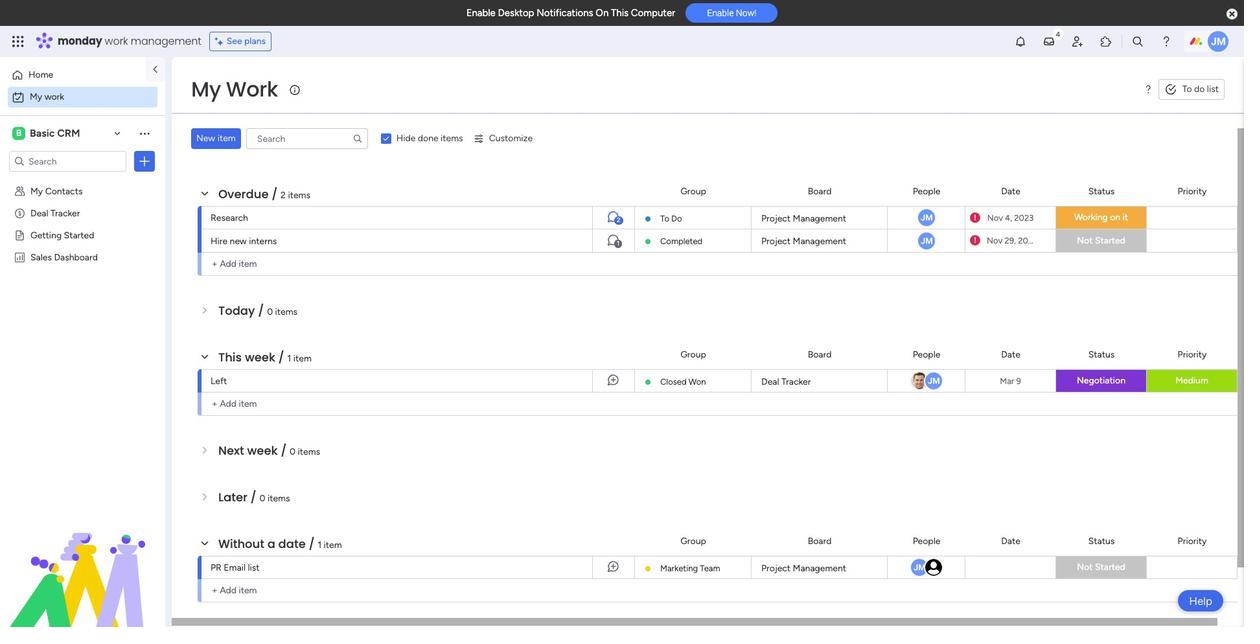 Task type: locate. For each thing, give the bounding box(es) containing it.
1 inside the this week / 1 item
[[287, 353, 291, 364]]

people
[[913, 186, 940, 197], [913, 349, 940, 360], [913, 536, 940, 547]]

2 horizontal spatial 1
[[617, 240, 620, 248]]

0 vertical spatial group
[[681, 186, 706, 197]]

0 horizontal spatial deal tracker
[[30, 207, 80, 218]]

0 horizontal spatial 0
[[260, 493, 265, 504]]

add
[[220, 259, 237, 270], [220, 399, 237, 410], [220, 585, 237, 596]]

1 + add item from the top
[[212, 259, 257, 270]]

1 vertical spatial priority
[[1178, 349, 1207, 360]]

week down today / 0 items
[[245, 349, 275, 365]]

project management for interns
[[761, 236, 846, 247]]

0 vertical spatial this
[[611, 7, 629, 19]]

priority for items
[[1178, 186, 1207, 197]]

my down home
[[30, 91, 42, 102]]

1 vertical spatial this
[[218, 349, 242, 365]]

nov left 4,
[[987, 213, 1003, 223]]

1 vertical spatial project management link
[[759, 229, 879, 252]]

1 vertical spatial v2 overdue deadline image
[[970, 235, 980, 247]]

management
[[793, 213, 846, 224], [793, 236, 846, 247], [793, 563, 846, 574]]

2 priority from the top
[[1178, 349, 1207, 360]]

0 vertical spatial project management
[[761, 213, 846, 224]]

week for this
[[245, 349, 275, 365]]

0 vertical spatial project management link
[[759, 207, 879, 229]]

2 vertical spatial + add item
[[212, 585, 257, 596]]

list for to do list
[[1207, 84, 1219, 95]]

list inside button
[[1207, 84, 1219, 95]]

list for pr email list
[[248, 562, 260, 573]]

marketing team
[[660, 564, 720, 573]]

hide
[[396, 133, 416, 144]]

notifications image
[[1014, 35, 1027, 48]]

1 add from the top
[[220, 259, 237, 270]]

deal
[[30, 207, 48, 218], [761, 376, 779, 388]]

this
[[611, 7, 629, 19], [218, 349, 242, 365]]

contacts
[[45, 185, 83, 196]]

project management link
[[759, 207, 879, 229], [759, 229, 879, 252], [759, 557, 879, 579]]

today
[[218, 303, 255, 319]]

list
[[1207, 84, 1219, 95], [248, 562, 260, 573]]

1 priority from the top
[[1178, 186, 1207, 197]]

date for items
[[1001, 186, 1021, 197]]

my work option
[[8, 87, 157, 108]]

2 vertical spatial +
[[212, 585, 218, 596]]

0 horizontal spatial work
[[44, 91, 64, 102]]

enable desktop notifications on this computer
[[466, 7, 675, 19]]

0 vertical spatial to
[[1182, 84, 1192, 95]]

items for overdue /
[[288, 190, 310, 201]]

1 right date
[[318, 540, 322, 551]]

week
[[245, 349, 275, 365], [247, 443, 278, 459]]

1 vertical spatial project management
[[761, 236, 846, 247]]

2 project management from the top
[[761, 236, 846, 247]]

3 board from the top
[[808, 536, 832, 547]]

0
[[267, 307, 273, 318], [290, 446, 296, 457], [260, 493, 265, 504]]

deal inside list box
[[30, 207, 48, 218]]

now!
[[736, 8, 756, 18]]

options image
[[138, 155, 151, 168]]

1 not from the top
[[1077, 235, 1093, 246]]

2 v2 overdue deadline image from the top
[[970, 235, 980, 247]]

0 horizontal spatial this
[[218, 349, 242, 365]]

0 vertical spatial priority
[[1178, 186, 1207, 197]]

v2 overdue deadline image
[[970, 212, 980, 224], [970, 235, 980, 247]]

home
[[29, 69, 53, 80]]

this up left
[[218, 349, 242, 365]]

1 vertical spatial to
[[660, 214, 669, 224]]

2 status from the top
[[1088, 349, 1115, 360]]

1 inside without a date / 1 item
[[318, 540, 322, 551]]

0 vertical spatial board
[[808, 186, 832, 197]]

0 vertical spatial people
[[913, 186, 940, 197]]

to for to do list
[[1182, 84, 1192, 95]]

tracker
[[51, 207, 80, 218], [781, 376, 811, 388]]

2 vertical spatial 1
[[318, 540, 322, 551]]

workspace selection element
[[12, 126, 82, 141]]

tracker inside list box
[[51, 207, 80, 218]]

1 status from the top
[[1088, 186, 1115, 197]]

research
[[211, 213, 248, 224]]

not started
[[1077, 235, 1125, 246], [1077, 562, 1125, 573]]

2 date from the top
[[1001, 349, 1021, 360]]

monday
[[58, 34, 102, 49]]

2023 right 29,
[[1018, 236, 1038, 246]]

2 vertical spatial project management
[[761, 563, 846, 574]]

nov
[[987, 213, 1003, 223], [987, 236, 1003, 246]]

project management
[[761, 213, 846, 224], [761, 236, 846, 247], [761, 563, 846, 574]]

1 vertical spatial 1
[[287, 353, 291, 364]]

customize
[[489, 133, 533, 144]]

0 vertical spatial status
[[1088, 186, 1115, 197]]

0 vertical spatial deal tracker
[[30, 207, 80, 218]]

0 vertical spatial date
[[1001, 186, 1021, 197]]

+ down hire
[[212, 259, 218, 270]]

1 vertical spatial add
[[220, 399, 237, 410]]

1 management from the top
[[793, 213, 846, 224]]

list right do
[[1207, 84, 1219, 95]]

2 vertical spatial project management link
[[759, 557, 879, 579]]

0 vertical spatial week
[[245, 349, 275, 365]]

2 project management link from the top
[[759, 229, 879, 252]]

to inside button
[[1182, 84, 1192, 95]]

later / 0 items
[[218, 489, 290, 505]]

add down left
[[220, 399, 237, 410]]

new item
[[196, 133, 236, 144]]

3 status from the top
[[1088, 536, 1115, 547]]

my
[[191, 75, 221, 104], [30, 91, 42, 102], [30, 185, 43, 196]]

1 horizontal spatial work
[[105, 34, 128, 49]]

0 horizontal spatial deal
[[30, 207, 48, 218]]

started
[[64, 229, 94, 240], [1095, 235, 1125, 246], [1095, 562, 1125, 573]]

0 inside today / 0 items
[[267, 307, 273, 318]]

my for my contacts
[[30, 185, 43, 196]]

0 horizontal spatial enable
[[466, 7, 496, 19]]

negotiation
[[1077, 375, 1126, 386]]

to
[[1182, 84, 1192, 95], [660, 214, 669, 224]]

1 horizontal spatial deal
[[761, 376, 779, 388]]

4,
[[1005, 213, 1012, 223]]

nov 29, 2023
[[987, 236, 1038, 246]]

3 group from the top
[[681, 536, 706, 547]]

date for /
[[1001, 536, 1021, 547]]

2 board from the top
[[808, 349, 832, 360]]

project for hire new interns
[[761, 236, 791, 247]]

0 horizontal spatial 1
[[287, 353, 291, 364]]

1 vertical spatial board
[[808, 349, 832, 360]]

/ right later at the bottom of the page
[[251, 489, 257, 505]]

2 not from the top
[[1077, 562, 1093, 573]]

1 group from the top
[[681, 186, 706, 197]]

1 + from the top
[[212, 259, 218, 270]]

mar
[[1000, 376, 1014, 386]]

people for 1
[[913, 349, 940, 360]]

enable inside button
[[707, 8, 734, 18]]

board for items
[[808, 186, 832, 197]]

1 vertical spatial list
[[248, 562, 260, 573]]

1 vertical spatial 2
[[617, 216, 621, 224]]

1 board from the top
[[808, 186, 832, 197]]

my inside option
[[30, 91, 42, 102]]

management for list
[[793, 563, 846, 574]]

deal tracker
[[30, 207, 80, 218], [761, 376, 811, 388]]

to for to do
[[660, 214, 669, 224]]

1 vertical spatial +
[[212, 399, 218, 410]]

2 vertical spatial priority
[[1178, 536, 1207, 547]]

3 project management link from the top
[[759, 557, 879, 579]]

0 horizontal spatial to
[[660, 214, 669, 224]]

0 vertical spatial not
[[1077, 235, 1093, 246]]

1 vertical spatial week
[[247, 443, 278, 459]]

started inside list box
[[64, 229, 94, 240]]

0 vertical spatial project
[[761, 213, 791, 224]]

group up do
[[681, 186, 706, 197]]

group up marketing team
[[681, 536, 706, 547]]

left
[[211, 376, 227, 387]]

0 vertical spatial add
[[220, 259, 237, 270]]

on
[[596, 7, 609, 19]]

+ add item down new on the top of page
[[212, 259, 257, 270]]

2 right the overdue
[[281, 190, 286, 201]]

date
[[278, 536, 306, 552]]

+ add item down left
[[212, 399, 257, 410]]

2 vertical spatial date
[[1001, 536, 1021, 547]]

1 vertical spatial status
[[1088, 349, 1115, 360]]

enable for enable desktop notifications on this computer
[[466, 7, 496, 19]]

2 management from the top
[[793, 236, 846, 247]]

2 vertical spatial management
[[793, 563, 846, 574]]

my inside list box
[[30, 185, 43, 196]]

2 vertical spatial group
[[681, 536, 706, 547]]

2 project from the top
[[761, 236, 791, 247]]

items
[[441, 133, 463, 144], [288, 190, 310, 201], [275, 307, 298, 318], [298, 446, 320, 457], [268, 493, 290, 504]]

nov left 29,
[[987, 236, 1003, 246]]

nov for nov 29, 2023
[[987, 236, 1003, 246]]

1 nov from the top
[[987, 213, 1003, 223]]

/
[[272, 186, 278, 202], [258, 303, 264, 319], [278, 349, 284, 365], [281, 443, 287, 459], [251, 489, 257, 505], [309, 536, 315, 552]]

1 horizontal spatial this
[[611, 7, 629, 19]]

2 group from the top
[[681, 349, 706, 360]]

1 down 2 button
[[617, 240, 620, 248]]

1 vertical spatial + add item
[[212, 399, 257, 410]]

0 vertical spatial 0
[[267, 307, 273, 318]]

0 vertical spatial + add item
[[212, 259, 257, 270]]

+ down "pr"
[[212, 585, 218, 596]]

sales
[[30, 251, 52, 262]]

0 for later /
[[260, 493, 265, 504]]

2023 for nov 29, 2023
[[1018, 236, 1038, 246]]

jeremy miller image
[[917, 208, 936, 227], [917, 231, 936, 250], [924, 371, 943, 391], [909, 558, 929, 577]]

1 vertical spatial work
[[44, 91, 64, 102]]

None search field
[[246, 128, 368, 149]]

items inside today / 0 items
[[275, 307, 298, 318]]

/ right today
[[258, 303, 264, 319]]

2 + add item from the top
[[212, 399, 257, 410]]

1 horizontal spatial to
[[1182, 84, 1192, 95]]

item
[[218, 133, 236, 144], [239, 259, 257, 270], [293, 353, 312, 364], [239, 399, 257, 410], [324, 540, 342, 551], [239, 585, 257, 596]]

basic crm
[[30, 127, 80, 139]]

sales dashboard
[[30, 251, 98, 262]]

3 date from the top
[[1001, 536, 1021, 547]]

0 vertical spatial work
[[105, 34, 128, 49]]

1 vertical spatial 0
[[290, 446, 296, 457]]

0 horizontal spatial tracker
[[51, 207, 80, 218]]

3 people from the top
[[913, 536, 940, 547]]

items inside 'next week / 0 items'
[[298, 446, 320, 457]]

list right the email
[[248, 562, 260, 573]]

0 vertical spatial not started
[[1077, 235, 1125, 246]]

pr
[[211, 562, 222, 573]]

2 add from the top
[[220, 399, 237, 410]]

computer
[[631, 7, 675, 19]]

work right 'monday'
[[105, 34, 128, 49]]

this right on
[[611, 7, 629, 19]]

1 vertical spatial project
[[761, 236, 791, 247]]

0 vertical spatial 2
[[281, 190, 286, 201]]

1 horizontal spatial 2
[[617, 216, 621, 224]]

option
[[0, 179, 165, 182]]

board
[[808, 186, 832, 197], [808, 349, 832, 360], [808, 536, 832, 547]]

2 nov from the top
[[987, 236, 1003, 246]]

1 vertical spatial tracker
[[781, 376, 811, 388]]

+ down left
[[212, 399, 218, 410]]

workspace image
[[12, 126, 25, 141]]

select product image
[[12, 35, 25, 48]]

2 vertical spatial status
[[1088, 536, 1115, 547]]

3 project from the top
[[761, 563, 791, 574]]

work down home
[[44, 91, 64, 102]]

0 vertical spatial list
[[1207, 84, 1219, 95]]

items inside overdue / 2 items
[[288, 190, 310, 201]]

1 horizontal spatial list
[[1207, 84, 1219, 95]]

0 right later at the bottom of the page
[[260, 493, 265, 504]]

1 vertical spatial management
[[793, 236, 846, 247]]

won
[[689, 377, 706, 387]]

2 horizontal spatial 0
[[290, 446, 296, 457]]

2 vertical spatial board
[[808, 536, 832, 547]]

9
[[1016, 376, 1021, 386]]

0 right today
[[267, 307, 273, 318]]

1 vertical spatial deal tracker
[[761, 376, 811, 388]]

0 vertical spatial deal
[[30, 207, 48, 218]]

1 vertical spatial not
[[1077, 562, 1093, 573]]

my left contacts
[[30, 185, 43, 196]]

a
[[267, 536, 275, 552]]

1 date from the top
[[1001, 186, 1021, 197]]

1 vertical spatial not started
[[1077, 562, 1125, 573]]

list box
[[0, 177, 165, 443]]

0 vertical spatial tracker
[[51, 207, 80, 218]]

0 vertical spatial 1
[[617, 240, 620, 248]]

add down hire
[[220, 259, 237, 270]]

1 vertical spatial people
[[913, 349, 940, 360]]

people for /
[[913, 536, 940, 547]]

3 project management from the top
[[761, 563, 846, 574]]

items inside later / 0 items
[[268, 493, 290, 504]]

public board image
[[14, 229, 26, 241]]

0 vertical spatial 2023
[[1014, 213, 1034, 223]]

0 vertical spatial v2 overdue deadline image
[[970, 212, 980, 224]]

not
[[1077, 235, 1093, 246], [1077, 562, 1093, 573]]

week for next
[[247, 443, 278, 459]]

add down the email
[[220, 585, 237, 596]]

3 + from the top
[[212, 585, 218, 596]]

group up won
[[681, 349, 706, 360]]

new
[[230, 236, 247, 247]]

group for 1
[[681, 349, 706, 360]]

1 vertical spatial 2023
[[1018, 236, 1038, 246]]

status for /
[[1088, 536, 1115, 547]]

see
[[227, 36, 242, 47]]

items for later /
[[268, 493, 290, 504]]

1 horizontal spatial enable
[[707, 8, 734, 18]]

work inside option
[[44, 91, 64, 102]]

priority for 1
[[1178, 349, 1207, 360]]

+ add item down the email
[[212, 585, 257, 596]]

v2 overdue deadline image for nov 29, 2023
[[970, 235, 980, 247]]

1 people from the top
[[913, 186, 940, 197]]

2023
[[1014, 213, 1034, 223], [1018, 236, 1038, 246]]

0 vertical spatial nov
[[987, 213, 1003, 223]]

1 horizontal spatial 0
[[267, 307, 273, 318]]

project management link for hire new interns
[[759, 229, 879, 252]]

lottie animation image
[[0, 496, 165, 627]]

0 vertical spatial +
[[212, 259, 218, 270]]

without a date / 1 item
[[218, 536, 342, 552]]

status for items
[[1088, 186, 1115, 197]]

0 horizontal spatial list
[[248, 562, 260, 573]]

2 people from the top
[[913, 349, 940, 360]]

2 up 1 button
[[617, 216, 621, 224]]

my left work at top left
[[191, 75, 221, 104]]

3 management from the top
[[793, 563, 846, 574]]

enable
[[466, 7, 496, 19], [707, 8, 734, 18]]

monday work management
[[58, 34, 201, 49]]

v2 overdue deadline image left 29,
[[970, 235, 980, 247]]

management
[[131, 34, 201, 49]]

0 inside later / 0 items
[[260, 493, 265, 504]]

1 down today / 0 items
[[287, 353, 291, 364]]

0 vertical spatial management
[[793, 213, 846, 224]]

1 horizontal spatial 1
[[318, 540, 322, 551]]

v2 overdue deadline image left 4,
[[970, 212, 980, 224]]

notifications
[[537, 7, 593, 19]]

0 up later / 0 items
[[290, 446, 296, 457]]

1
[[617, 240, 620, 248], [287, 353, 291, 364], [318, 540, 322, 551]]

3 priority from the top
[[1178, 536, 1207, 547]]

2 vertical spatial add
[[220, 585, 237, 596]]

1 vertical spatial deal
[[761, 376, 779, 388]]

priority
[[1178, 186, 1207, 197], [1178, 349, 1207, 360], [1178, 536, 1207, 547]]

desktop
[[498, 7, 534, 19]]

2 vertical spatial 0
[[260, 493, 265, 504]]

+ add item
[[212, 259, 257, 270], [212, 399, 257, 410], [212, 585, 257, 596]]

menu image
[[1143, 84, 1153, 95]]

1 vertical spatial nov
[[987, 236, 1003, 246]]

2023 right 4,
[[1014, 213, 1034, 223]]

1 v2 overdue deadline image from the top
[[970, 212, 980, 224]]

2 vertical spatial people
[[913, 536, 940, 547]]

enable left now!
[[707, 8, 734, 18]]

week right next in the left bottom of the page
[[247, 443, 278, 459]]

0 horizontal spatial 2
[[281, 190, 286, 201]]

1 vertical spatial date
[[1001, 349, 1021, 360]]

enable left desktop
[[466, 7, 496, 19]]

2 vertical spatial project
[[761, 563, 791, 574]]

status for 1
[[1088, 349, 1115, 360]]

1 vertical spatial group
[[681, 349, 706, 360]]



Task type: describe. For each thing, give the bounding box(es) containing it.
item inside the this week / 1 item
[[293, 353, 312, 364]]

1 horizontal spatial tracker
[[781, 376, 811, 388]]

3 add from the top
[[220, 585, 237, 596]]

project management link for pr email list
[[759, 557, 879, 579]]

to do list
[[1182, 84, 1219, 95]]

home option
[[8, 65, 138, 86]]

enable now!
[[707, 8, 756, 18]]

priority for /
[[1178, 536, 1207, 547]]

item inside without a date / 1 item
[[324, 540, 342, 551]]

hire new interns
[[211, 236, 277, 247]]

enable now! button
[[686, 3, 778, 23]]

do
[[1194, 84, 1205, 95]]

work for monday
[[105, 34, 128, 49]]

next
[[218, 443, 244, 459]]

board for /
[[808, 536, 832, 547]]

next week / 0 items
[[218, 443, 320, 459]]

search image
[[352, 133, 363, 144]]

getting started
[[30, 229, 94, 240]]

this week / 1 item
[[218, 349, 312, 365]]

items for today /
[[275, 307, 298, 318]]

to do list button
[[1158, 79, 1225, 100]]

2 button
[[592, 206, 634, 229]]

0 for today /
[[267, 307, 273, 318]]

deal tracker link
[[759, 370, 879, 392]]

/ down today / 0 items
[[278, 349, 284, 365]]

overdue / 2 items
[[218, 186, 310, 202]]

it
[[1123, 212, 1128, 223]]

mar 9
[[1000, 376, 1021, 386]]

work for my
[[44, 91, 64, 102]]

closed won
[[660, 377, 706, 387]]

marketing
[[660, 564, 698, 573]]

invite members image
[[1071, 35, 1084, 48]]

group for /
[[681, 536, 706, 547]]

completed
[[660, 237, 703, 246]]

hide done items
[[396, 133, 463, 144]]

0 inside 'next week / 0 items'
[[290, 446, 296, 457]]

date for 1
[[1001, 349, 1021, 360]]

/ right date
[[309, 536, 315, 552]]

dashboard
[[54, 251, 98, 262]]

search everything image
[[1131, 35, 1144, 48]]

done
[[418, 133, 438, 144]]

getting
[[30, 229, 62, 240]]

Search in workspace field
[[27, 154, 108, 169]]

1 button
[[592, 229, 634, 253]]

interns
[[249, 236, 277, 247]]

do
[[671, 214, 682, 224]]

my for my work
[[191, 75, 221, 104]]

basic
[[30, 127, 55, 139]]

update feed image
[[1043, 35, 1056, 48]]

2 inside overdue / 2 items
[[281, 190, 286, 201]]

working on it
[[1074, 212, 1128, 223]]

/ right the overdue
[[272, 186, 278, 202]]

working
[[1074, 212, 1108, 223]]

help button
[[1178, 590, 1223, 612]]

nov 4, 2023
[[987, 213, 1034, 223]]

workspace options image
[[138, 127, 151, 140]]

2 + from the top
[[212, 399, 218, 410]]

home link
[[8, 65, 138, 86]]

medium
[[1176, 375, 1208, 386]]

terry turtle image
[[909, 371, 929, 391]]

new
[[196, 133, 215, 144]]

2023 for nov 4, 2023
[[1014, 213, 1034, 223]]

3 + add item from the top
[[212, 585, 257, 596]]

v2 overdue deadline image for nov 4, 2023
[[970, 212, 980, 224]]

item inside button
[[218, 133, 236, 144]]

rubyanndersson@gmail.com image
[[924, 558, 943, 577]]

later
[[218, 489, 247, 505]]

public dashboard image
[[14, 251, 26, 263]]

my work
[[30, 91, 64, 102]]

plans
[[244, 36, 266, 47]]

customize button
[[468, 128, 538, 149]]

work
[[226, 75, 278, 104]]

see plans
[[227, 36, 266, 47]]

new item button
[[191, 128, 241, 149]]

hire
[[211, 236, 228, 247]]

1 inside button
[[617, 240, 620, 248]]

on
[[1110, 212, 1120, 223]]

jeremy miller image
[[1208, 31, 1229, 52]]

1 project management from the top
[[761, 213, 846, 224]]

my for my work
[[30, 91, 42, 102]]

Filter dashboard by text search field
[[246, 128, 368, 149]]

project management for list
[[761, 563, 846, 574]]

management for interns
[[793, 236, 846, 247]]

my work
[[191, 75, 278, 104]]

my contacts
[[30, 185, 83, 196]]

lottie animation element
[[0, 496, 165, 627]]

1 horizontal spatial deal tracker
[[761, 376, 811, 388]]

dapulse close image
[[1227, 8, 1238, 21]]

list box containing my contacts
[[0, 177, 165, 443]]

overdue
[[218, 186, 269, 202]]

help image
[[1160, 35, 1173, 48]]

see plans button
[[209, 32, 272, 51]]

4 image
[[1052, 27, 1064, 41]]

without
[[218, 536, 264, 552]]

b
[[16, 128, 22, 139]]

1 project from the top
[[761, 213, 791, 224]]

1 project management link from the top
[[759, 207, 879, 229]]

2 inside button
[[617, 216, 621, 224]]

enable for enable now!
[[707, 8, 734, 18]]

deal tracker inside list box
[[30, 207, 80, 218]]

group for items
[[681, 186, 706, 197]]

29,
[[1005, 236, 1016, 246]]

1 not started from the top
[[1077, 235, 1125, 246]]

monday marketplace image
[[1100, 35, 1113, 48]]

team
[[700, 564, 720, 573]]

board for 1
[[808, 349, 832, 360]]

2 not started from the top
[[1077, 562, 1125, 573]]

help
[[1189, 595, 1212, 608]]

nov for nov 4, 2023
[[987, 213, 1003, 223]]

people for items
[[913, 186, 940, 197]]

/ right next in the left bottom of the page
[[281, 443, 287, 459]]

today / 0 items
[[218, 303, 298, 319]]

to do
[[660, 214, 682, 224]]

pr email list
[[211, 562, 260, 573]]

crm
[[57, 127, 80, 139]]

project for pr email list
[[761, 563, 791, 574]]

my work link
[[8, 87, 157, 108]]

email
[[224, 562, 246, 573]]

closed
[[660, 377, 687, 387]]



Task type: vqa. For each thing, say whether or not it's contained in the screenshot.


